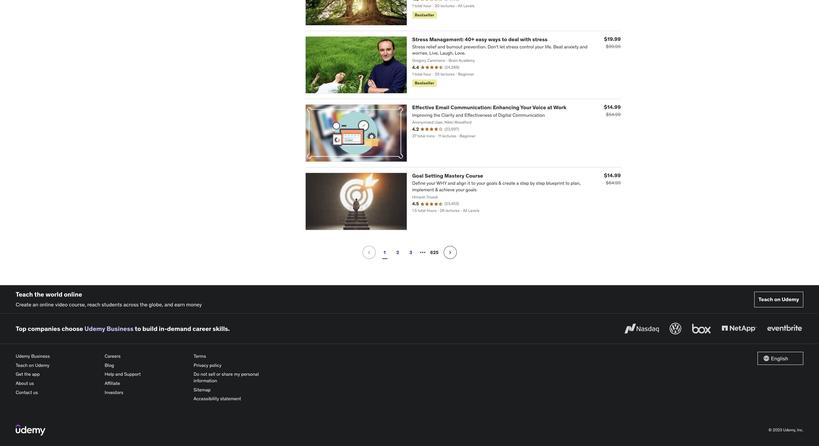 Task type: locate. For each thing, give the bounding box(es) containing it.
1 horizontal spatial on
[[775, 296, 781, 303]]

setting
[[425, 172, 443, 179]]

0 vertical spatial udemy business link
[[84, 325, 133, 333]]

and right "help" at the left bottom of the page
[[115, 371, 123, 377]]

management:
[[429, 36, 464, 42]]

0 horizontal spatial and
[[115, 371, 123, 377]]

teach on udemy
[[759, 296, 799, 303]]

the right "get"
[[24, 371, 31, 377]]

2023
[[773, 427, 782, 432]]

and left earn
[[165, 301, 173, 308]]

0 vertical spatial teach on udemy link
[[755, 292, 804, 307]]

sell
[[208, 371, 215, 377]]

not
[[201, 371, 207, 377]]

the inside the udemy business teach on udemy get the app about us contact us
[[24, 371, 31, 377]]

online right an
[[40, 301, 54, 308]]

$14.99 up $54.99
[[604, 104, 621, 110]]

teach on udemy link up about us link
[[16, 361, 99, 370]]

top companies choose udemy business to build in-demand career skills.
[[16, 325, 230, 333]]

$14.99 for goal setting mastery course
[[604, 172, 621, 179]]

1 vertical spatial $14.99
[[604, 172, 621, 179]]

teach on udemy link up "eventbrite" image
[[755, 292, 804, 307]]

$99.99
[[606, 43, 621, 49]]

teach the world online create an online video course, reach students across the globe, and earn money
[[16, 290, 202, 308]]

help
[[105, 371, 114, 377]]

teach on udemy link
[[755, 292, 804, 307], [16, 361, 99, 370]]

volkswagen image
[[669, 322, 683, 336]]

1
[[384, 249, 386, 255]]

udemy business link down students
[[84, 325, 133, 333]]

deal
[[508, 36, 519, 42]]

0 horizontal spatial on
[[29, 362, 34, 368]]

earn
[[175, 301, 185, 308]]

teach for the
[[16, 290, 33, 298]]

about us link
[[16, 379, 99, 388]]

teach
[[16, 290, 33, 298], [759, 296, 773, 303], [16, 362, 28, 368]]

1 vertical spatial us
[[33, 389, 38, 395]]

0 vertical spatial online
[[64, 290, 82, 298]]

business down students
[[107, 325, 133, 333]]

1 horizontal spatial to
[[502, 36, 507, 42]]

udemy up app at the bottom left of the page
[[35, 362, 49, 368]]

© 2023 udemy, inc.
[[769, 427, 804, 432]]

the left the globe,
[[140, 301, 148, 308]]

on up app at the bottom left of the page
[[29, 362, 34, 368]]

at
[[547, 104, 552, 111]]

udemy image
[[16, 425, 45, 436]]

online
[[64, 290, 82, 298], [40, 301, 54, 308]]

communication:
[[451, 104, 492, 111]]

udemy up "get"
[[16, 353, 30, 359]]

and inside the careers blog help and support affiliate investors
[[115, 371, 123, 377]]

0 horizontal spatial the
[[24, 371, 31, 377]]

your
[[521, 104, 532, 111]]

to left "build"
[[135, 325, 141, 333]]

udemy up "eventbrite" image
[[782, 296, 799, 303]]

1 horizontal spatial online
[[64, 290, 82, 298]]

1 vertical spatial online
[[40, 301, 54, 308]]

teach inside teach the world online create an online video course, reach students across the globe, and earn money
[[16, 290, 33, 298]]

1 vertical spatial the
[[140, 301, 148, 308]]

2 vertical spatial the
[[24, 371, 31, 377]]

business up app at the bottom left of the page
[[31, 353, 50, 359]]

$14.99 $54.99
[[604, 104, 621, 118]]

0 vertical spatial the
[[34, 290, 44, 298]]

sitemap
[[194, 387, 211, 393]]

1 vertical spatial business
[[31, 353, 50, 359]]

mastery
[[445, 172, 465, 179]]

and
[[165, 301, 173, 308], [115, 371, 123, 377]]

$14.99
[[604, 104, 621, 110], [604, 172, 621, 179]]

on up "eventbrite" image
[[775, 296, 781, 303]]

$14.99 for effective email communication: enhancing your voice at work
[[604, 104, 621, 110]]

1 vertical spatial teach on udemy link
[[16, 361, 99, 370]]

udemy business link up the get the app link
[[16, 352, 99, 361]]

work
[[554, 104, 567, 111]]

udemy right choose
[[84, 325, 105, 333]]

us
[[29, 380, 34, 386], [33, 389, 38, 395]]

on inside the udemy business teach on udemy get the app about us contact us
[[29, 362, 34, 368]]

1 horizontal spatial business
[[107, 325, 133, 333]]

do
[[194, 371, 199, 377]]

©
[[769, 427, 772, 432]]

information
[[194, 378, 217, 384]]

$14.99 $64.99
[[604, 172, 621, 186]]

previous page image
[[366, 249, 372, 256]]

$19.99
[[604, 36, 621, 42]]

stress management: 40+ easy ways to deal with stress link
[[412, 36, 548, 42]]

video
[[55, 301, 68, 308]]

2
[[397, 249, 399, 255]]

3
[[410, 249, 412, 255]]

the up an
[[34, 290, 44, 298]]

2 $14.99 from the top
[[604, 172, 621, 179]]

online up the course,
[[64, 290, 82, 298]]

0 vertical spatial business
[[107, 325, 133, 333]]

to
[[502, 36, 507, 42], [135, 325, 141, 333]]

small image
[[763, 355, 770, 362]]

udemy business teach on udemy get the app about us contact us
[[16, 353, 50, 395]]

world
[[46, 290, 62, 298]]

effective email communication: enhancing your voice at work
[[412, 104, 567, 111]]

across
[[123, 301, 139, 308]]

course
[[466, 172, 483, 179]]

1 horizontal spatial teach on udemy link
[[755, 292, 804, 307]]

1 vertical spatial and
[[115, 371, 123, 377]]

1 horizontal spatial and
[[165, 301, 173, 308]]

easy
[[476, 36, 487, 42]]

choose
[[62, 325, 83, 333]]

0 vertical spatial $14.99
[[604, 104, 621, 110]]

contact
[[16, 389, 32, 395]]

$14.99 up $64.99
[[604, 172, 621, 179]]

0 horizontal spatial to
[[135, 325, 141, 333]]

netapp image
[[721, 322, 758, 336]]

0 horizontal spatial business
[[31, 353, 50, 359]]

1 vertical spatial to
[[135, 325, 141, 333]]

goal
[[412, 172, 424, 179]]

terms privacy policy do not sell or share my personal information sitemap accessibility statement
[[194, 353, 259, 402]]

about
[[16, 380, 28, 386]]

2 horizontal spatial the
[[140, 301, 148, 308]]

terms
[[194, 353, 206, 359]]

us right contact
[[33, 389, 38, 395]]

ways
[[488, 36, 501, 42]]

0 vertical spatial to
[[502, 36, 507, 42]]

1 vertical spatial on
[[29, 362, 34, 368]]

to left deal
[[502, 36, 507, 42]]

udemy
[[782, 296, 799, 303], [84, 325, 105, 333], [16, 353, 30, 359], [35, 362, 49, 368]]

box image
[[691, 322, 713, 336]]

us right about
[[29, 380, 34, 386]]

625
[[430, 249, 439, 255]]

next page image
[[447, 249, 454, 256]]

business inside the udemy business teach on udemy get the app about us contact us
[[31, 353, 50, 359]]

1 $14.99 from the top
[[604, 104, 621, 110]]

the
[[34, 290, 44, 298], [140, 301, 148, 308], [24, 371, 31, 377]]

business
[[107, 325, 133, 333], [31, 353, 50, 359]]

0 vertical spatial and
[[165, 301, 173, 308]]

help and support link
[[105, 370, 188, 379]]

build
[[142, 325, 158, 333]]

career
[[193, 325, 211, 333]]



Task type: describe. For each thing, give the bounding box(es) containing it.
investors
[[105, 389, 123, 395]]

voice
[[533, 104, 546, 111]]

1 link
[[378, 246, 391, 259]]

share
[[222, 371, 233, 377]]

accessibility
[[194, 396, 219, 402]]

contact us link
[[16, 388, 99, 397]]

get the app link
[[16, 370, 99, 379]]

support
[[124, 371, 141, 377]]

0 vertical spatial on
[[775, 296, 781, 303]]

and inside teach the world online create an online video course, reach students across the globe, and earn money
[[165, 301, 173, 308]]

0 horizontal spatial teach on udemy link
[[16, 361, 99, 370]]

teach inside the udemy business teach on udemy get the app about us contact us
[[16, 362, 28, 368]]

or
[[216, 371, 221, 377]]

companies
[[28, 325, 60, 333]]

course,
[[69, 301, 86, 308]]

$54.99
[[606, 112, 621, 118]]

sitemap link
[[194, 386, 277, 395]]

privacy
[[194, 362, 208, 368]]

an
[[33, 301, 38, 308]]

blog link
[[105, 361, 188, 370]]

affiliate link
[[105, 379, 188, 388]]

careers link
[[105, 352, 188, 361]]

top
[[16, 325, 26, 333]]

nasdaq image
[[623, 322, 661, 336]]

enhancing
[[493, 104, 520, 111]]

$64.99
[[606, 180, 621, 186]]

money
[[186, 301, 202, 308]]

40+
[[465, 36, 475, 42]]

privacy policy link
[[194, 361, 277, 370]]

to for ways
[[502, 36, 507, 42]]

1 vertical spatial udemy business link
[[16, 352, 99, 361]]

affiliate
[[105, 380, 120, 386]]

careers blog help and support affiliate investors
[[105, 353, 141, 395]]

email
[[436, 104, 450, 111]]

3 link
[[404, 246, 418, 259]]

personal
[[241, 371, 259, 377]]

terms link
[[194, 352, 277, 361]]

stress
[[533, 36, 548, 42]]

policy
[[210, 362, 222, 368]]

create
[[16, 301, 31, 308]]

statement
[[220, 396, 241, 402]]

effective email communication: enhancing your voice at work link
[[412, 104, 567, 111]]

stress management: 40+ easy ways to deal with stress
[[412, 36, 548, 42]]

investors link
[[105, 388, 188, 397]]

skills.
[[213, 325, 230, 333]]

stress
[[412, 36, 428, 42]]

0 vertical spatial us
[[29, 380, 34, 386]]

app
[[32, 371, 40, 377]]

globe,
[[149, 301, 163, 308]]

$19.99 $99.99
[[604, 36, 621, 49]]

careers
[[105, 353, 121, 359]]

english
[[771, 355, 789, 362]]

effective
[[412, 104, 434, 111]]

in-
[[159, 325, 167, 333]]

demand
[[167, 325, 191, 333]]

blog
[[105, 362, 114, 368]]

1 horizontal spatial the
[[34, 290, 44, 298]]

get
[[16, 371, 23, 377]]

ellipsis image
[[419, 249, 427, 256]]

0 horizontal spatial online
[[40, 301, 54, 308]]

with
[[520, 36, 531, 42]]

english button
[[758, 352, 804, 365]]

to for business
[[135, 325, 141, 333]]

inc.
[[797, 427, 804, 432]]

my
[[234, 371, 240, 377]]

goal setting mastery course
[[412, 172, 483, 179]]

udemy,
[[783, 427, 797, 432]]

do not sell or share my personal information button
[[194, 370, 277, 386]]

accessibility statement link
[[194, 395, 277, 404]]

teach for on
[[759, 296, 773, 303]]

eventbrite image
[[766, 322, 804, 336]]

students
[[102, 301, 122, 308]]

goal setting mastery course link
[[412, 172, 483, 179]]

reach
[[87, 301, 100, 308]]



Task type: vqa. For each thing, say whether or not it's contained in the screenshot.
the $14.99 related to Effective Email Communication: Enhancing Your Voice at Work
yes



